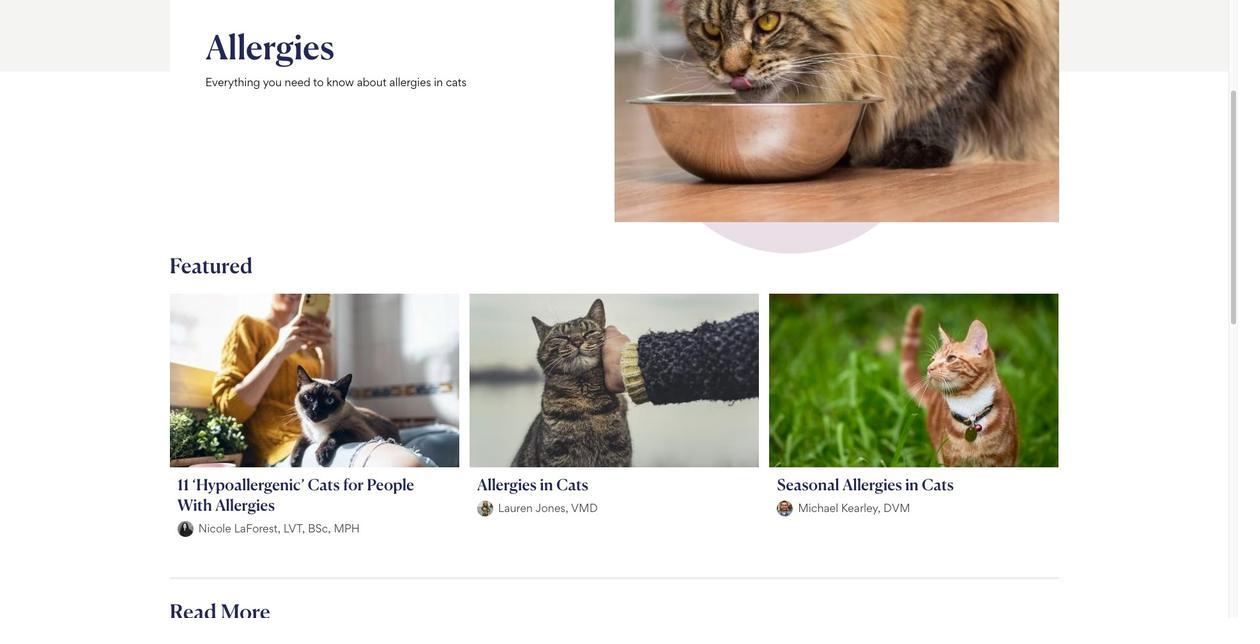 Task type: locate. For each thing, give the bounding box(es) containing it.
people
[[367, 475, 414, 494]]

1 horizontal spatial cats
[[556, 475, 588, 494]]

1 horizontal spatial by image
[[477, 501, 493, 517]]

1 horizontal spatial in
[[540, 475, 553, 494]]

allergies in cats
[[477, 475, 588, 494]]

jones,
[[535, 502, 569, 515]]

allergies up kearley,
[[843, 475, 902, 494]]

0 vertical spatial by image
[[477, 501, 493, 517]]

in
[[434, 76, 443, 89], [540, 475, 553, 494], [905, 475, 919, 494]]

cats
[[308, 475, 340, 494], [556, 475, 588, 494], [922, 475, 954, 494]]

you
[[263, 76, 282, 89]]

by image
[[477, 501, 493, 517], [177, 521, 193, 537]]

cats inside the 11 'hypoallergenic' cats for people with allergies
[[308, 475, 340, 494]]

2 cats from the left
[[556, 475, 588, 494]]

featured
[[170, 253, 253, 279]]

by image for allergies in cats
[[477, 501, 493, 517]]

lauren
[[498, 502, 533, 515]]

allergies
[[389, 76, 431, 89]]

laforest,
[[234, 522, 281, 535]]

allergies
[[205, 25, 334, 68], [477, 475, 537, 494], [843, 475, 902, 494], [215, 496, 275, 515]]

by image for 11 'hypoallergenic' cats for people with allergies
[[177, 521, 193, 537]]

in left cats
[[434, 76, 443, 89]]

1 vertical spatial by image
[[177, 521, 193, 537]]

bsc,
[[308, 522, 331, 535]]

0 horizontal spatial in
[[434, 76, 443, 89]]

by image left lauren
[[477, 501, 493, 517]]

know
[[327, 76, 354, 89]]

nicole laforest, lvt, bsc, mph
[[198, 522, 360, 535]]

0 horizontal spatial cats
[[308, 475, 340, 494]]

dvm
[[884, 502, 910, 515]]

with
[[177, 496, 212, 515]]

1 cats from the left
[[308, 475, 340, 494]]

2 horizontal spatial cats
[[922, 475, 954, 494]]

in up the dvm
[[905, 475, 919, 494]]

0 horizontal spatial by image
[[177, 521, 193, 537]]

by image down with
[[177, 521, 193, 537]]

in up lauren jones, vmd
[[540, 475, 553, 494]]

allergies down 'hypoallergenic'
[[215, 496, 275, 515]]

need
[[285, 76, 310, 89]]



Task type: vqa. For each thing, say whether or not it's contained in the screenshot.
the right the being
no



Task type: describe. For each thing, give the bounding box(es) containing it.
allergies up you
[[205, 25, 334, 68]]

kearley,
[[841, 502, 881, 515]]

everything
[[205, 76, 260, 89]]

lauren jones, vmd
[[498, 502, 598, 515]]

michael kearley, dvm
[[798, 502, 910, 515]]

seasonal
[[777, 475, 839, 494]]

11 'hypoallergenic' cats for people with allergies
[[177, 475, 414, 515]]

nicole
[[198, 522, 231, 535]]

allergies inside the 11 'hypoallergenic' cats for people with allergies
[[215, 496, 275, 515]]

for
[[343, 475, 364, 494]]

about
[[357, 76, 387, 89]]

3 cats from the left
[[922, 475, 954, 494]]

seasonal allergies in cats
[[777, 475, 954, 494]]

cats
[[446, 76, 467, 89]]

2 horizontal spatial in
[[905, 475, 919, 494]]

michael
[[798, 502, 838, 515]]

brown maine coon cat eating from a metal bowl image
[[614, 0, 1059, 222]]

cats for in
[[556, 475, 588, 494]]

'hypoallergenic'
[[192, 475, 305, 494]]

allergies up lauren
[[477, 475, 537, 494]]

vmd
[[571, 502, 598, 515]]

to
[[313, 76, 324, 89]]

mph
[[334, 522, 360, 535]]

cats for 'hypoallergenic'
[[308, 475, 340, 494]]

by image
[[777, 501, 793, 517]]

lvt,
[[283, 522, 305, 535]]

everything you need to know about allergies in cats
[[205, 76, 467, 89]]

11
[[177, 475, 189, 494]]



